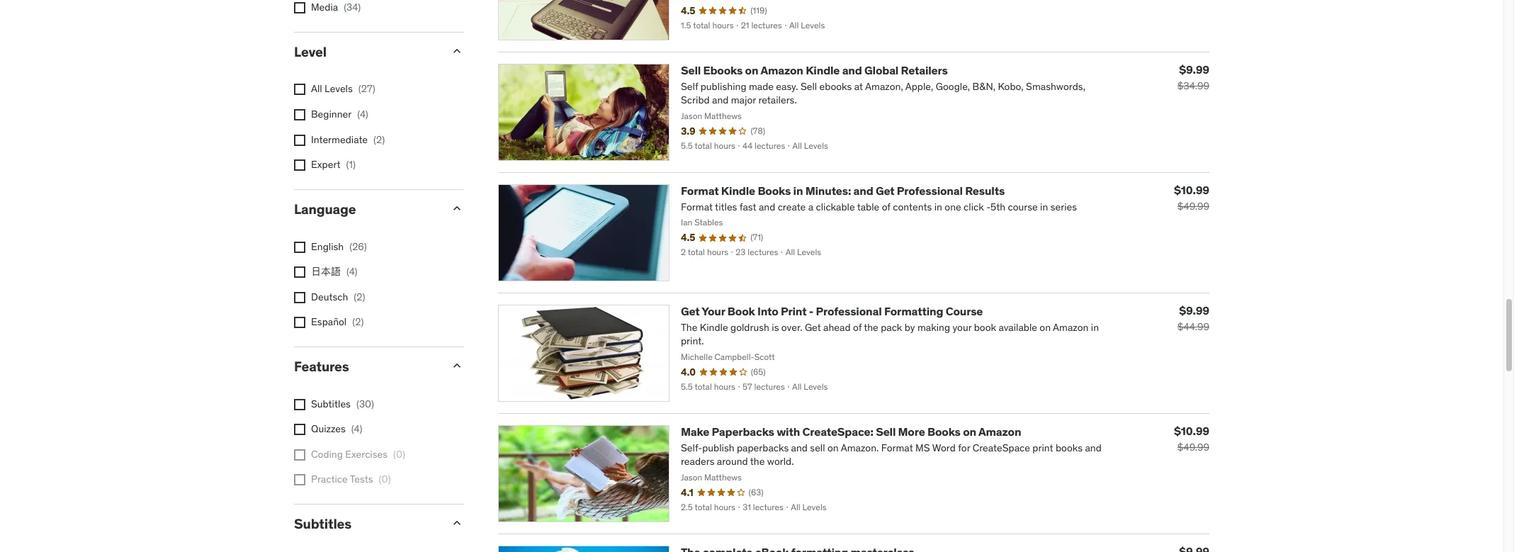 Task type: vqa. For each thing, say whether or not it's contained in the screenshot.
205
no



Task type: locate. For each thing, give the bounding box(es) containing it.
日本語
[[311, 265, 341, 278]]

small image for level
[[450, 44, 464, 58]]

deutsch (2)
[[311, 290, 365, 303]]

formatting
[[884, 304, 944, 318]]

0 vertical spatial and
[[842, 63, 862, 77]]

english
[[311, 240, 344, 253]]

xsmall image left quizzes
[[294, 424, 305, 435]]

2 $10.99 $49.99 from the top
[[1174, 424, 1210, 453]]

1 vertical spatial get
[[681, 304, 700, 318]]

xsmall image for english
[[294, 241, 305, 253]]

1 horizontal spatial amazon
[[979, 424, 1022, 438]]

professional right -
[[816, 304, 882, 318]]

0 vertical spatial amazon
[[761, 63, 804, 77]]

1 $9.99 from the top
[[1180, 62, 1210, 76]]

0 vertical spatial $10.99 $49.99
[[1174, 183, 1210, 212]]

xsmall image left english
[[294, 241, 305, 253]]

quizzes
[[311, 423, 346, 435]]

1 vertical spatial $49.99
[[1178, 441, 1210, 453]]

xsmall image left deutsch
[[294, 292, 305, 303]]

and
[[842, 63, 862, 77], [854, 183, 874, 197]]

expert (1)
[[311, 158, 356, 171]]

kindle
[[806, 63, 840, 77], [721, 183, 756, 197]]

0 vertical spatial $10.99
[[1174, 183, 1210, 197]]

(0) for coding exercises (0)
[[393, 448, 405, 461]]

1 horizontal spatial get
[[876, 183, 895, 197]]

1 vertical spatial and
[[854, 183, 874, 197]]

level
[[294, 43, 327, 60]]

$10.99 for format kindle books in minutes: and get professional results
[[1174, 183, 1210, 197]]

xsmall image for all
[[294, 84, 305, 95]]

1 small image from the top
[[450, 44, 464, 58]]

7 xsmall image from the top
[[294, 474, 305, 486]]

(4) down (27)
[[357, 108, 368, 120]]

0 vertical spatial get
[[876, 183, 895, 197]]

日本語 (4)
[[311, 265, 358, 278]]

4 xsmall image from the top
[[294, 267, 305, 278]]

and for kindle
[[842, 63, 862, 77]]

1 vertical spatial (0)
[[379, 473, 391, 486]]

0 vertical spatial (4)
[[357, 108, 368, 120]]

xsmall image for practice
[[294, 474, 305, 486]]

0 vertical spatial on
[[745, 63, 759, 77]]

level button
[[294, 43, 439, 60]]

get left your
[[681, 304, 700, 318]]

books left the in
[[758, 183, 791, 197]]

in
[[793, 183, 803, 197]]

make paperbacks with createspace: sell more books on amazon
[[681, 424, 1022, 438]]

features button
[[294, 358, 439, 375]]

$10.99
[[1174, 183, 1210, 197], [1174, 424, 1210, 438]]

books right more
[[928, 424, 961, 438]]

xsmall image left subtitles (30)
[[294, 399, 305, 410]]

(4) down (26)
[[347, 265, 358, 278]]

0 vertical spatial small image
[[450, 44, 464, 58]]

features
[[294, 358, 349, 375]]

1 xsmall image from the top
[[294, 2, 305, 13]]

2 small image from the top
[[450, 201, 464, 215]]

beginner (4)
[[311, 108, 368, 120]]

(4) up coding exercises (0)
[[351, 423, 362, 435]]

(34)
[[344, 1, 361, 13]]

get your book into print - professional formatting course link
[[681, 304, 983, 318]]

1 horizontal spatial (0)
[[393, 448, 405, 461]]

subtitles up quizzes
[[311, 397, 351, 410]]

$9.99
[[1180, 62, 1210, 76], [1180, 303, 1210, 317]]

xsmall image
[[294, 84, 305, 95], [294, 160, 305, 171], [294, 241, 305, 253], [294, 267, 305, 278], [294, 399, 305, 410], [294, 449, 305, 461], [294, 474, 305, 486]]

get your book into print - professional formatting course
[[681, 304, 983, 318]]

$9.99 up $44.99
[[1180, 303, 1210, 317]]

professional
[[897, 183, 963, 197], [816, 304, 882, 318]]

(2)
[[374, 133, 385, 146], [354, 290, 365, 303], [352, 316, 364, 328]]

$49.99
[[1178, 200, 1210, 212], [1178, 441, 1210, 453]]

xsmall image for deutsch
[[294, 292, 305, 303]]

2 xsmall image from the top
[[294, 109, 305, 120]]

on right ebooks
[[745, 63, 759, 77]]

6 xsmall image from the top
[[294, 449, 305, 461]]

español
[[311, 316, 347, 328]]

3 xsmall image from the top
[[294, 134, 305, 146]]

xsmall image left expert
[[294, 160, 305, 171]]

1 vertical spatial books
[[928, 424, 961, 438]]

xsmall image left intermediate
[[294, 134, 305, 146]]

$49.99 for format kindle books in minutes: and get professional results
[[1178, 200, 1210, 212]]

(2) for level
[[374, 133, 385, 146]]

xsmall image left 'coding'
[[294, 449, 305, 461]]

print
[[781, 304, 807, 318]]

1 horizontal spatial sell
[[876, 424, 896, 438]]

1 horizontal spatial books
[[928, 424, 961, 438]]

subtitles for subtitles (30)
[[311, 397, 351, 410]]

1 $10.99 from the top
[[1174, 183, 1210, 197]]

1 vertical spatial on
[[963, 424, 977, 438]]

kindle left global
[[806, 63, 840, 77]]

(0) right the exercises
[[393, 448, 405, 461]]

on right more
[[963, 424, 977, 438]]

(0) right tests
[[379, 473, 391, 486]]

xsmall image left all
[[294, 84, 305, 95]]

0 vertical spatial subtitles
[[311, 397, 351, 410]]

3 xsmall image from the top
[[294, 241, 305, 253]]

xsmall image left practice
[[294, 474, 305, 486]]

6 xsmall image from the top
[[294, 424, 305, 435]]

createspace:
[[803, 424, 874, 438]]

0 vertical spatial $9.99
[[1180, 62, 1210, 76]]

and right "minutes:"
[[854, 183, 874, 197]]

0 horizontal spatial (0)
[[379, 473, 391, 486]]

xsmall image left the beginner
[[294, 109, 305, 120]]

1 vertical spatial small image
[[450, 201, 464, 215]]

beginner
[[311, 108, 352, 120]]

0 vertical spatial kindle
[[806, 63, 840, 77]]

0 horizontal spatial sell
[[681, 63, 701, 77]]

5 xsmall image from the top
[[294, 399, 305, 410]]

$10.99 $49.99 for format kindle books in minutes: and get professional results
[[1174, 183, 1210, 212]]

quizzes (4)
[[311, 423, 362, 435]]

$9.99 for sell ebooks on amazon kindle and global retailers
[[1180, 62, 1210, 76]]

2 xsmall image from the top
[[294, 160, 305, 171]]

sell ebooks on amazon kindle and global retailers link
[[681, 63, 948, 77]]

small image
[[450, 44, 464, 58], [450, 201, 464, 215], [450, 359, 464, 373]]

$9.99 inside $9.99 $44.99
[[1180, 303, 1210, 317]]

amazon
[[761, 63, 804, 77], [979, 424, 1022, 438]]

$9.99 $34.99
[[1178, 62, 1210, 92]]

deutsch
[[311, 290, 348, 303]]

0 vertical spatial (2)
[[374, 133, 385, 146]]

1 vertical spatial $10.99 $49.99
[[1174, 424, 1210, 453]]

professional left results
[[897, 183, 963, 197]]

1 horizontal spatial professional
[[897, 183, 963, 197]]

xsmall image left español
[[294, 317, 305, 328]]

results
[[965, 183, 1005, 197]]

xsmall image left the 日本語
[[294, 267, 305, 278]]

1 horizontal spatial on
[[963, 424, 977, 438]]

sell left ebooks
[[681, 63, 701, 77]]

kindle right format
[[721, 183, 756, 197]]

(4) for level
[[357, 108, 368, 120]]

1 vertical spatial $9.99
[[1180, 303, 1210, 317]]

xsmall image for quizzes
[[294, 424, 305, 435]]

2 vertical spatial small image
[[450, 359, 464, 373]]

(0)
[[393, 448, 405, 461], [379, 473, 391, 486]]

on
[[745, 63, 759, 77], [963, 424, 977, 438]]

0 vertical spatial sell
[[681, 63, 701, 77]]

and left global
[[842, 63, 862, 77]]

english (26)
[[311, 240, 367, 253]]

1 vertical spatial kindle
[[721, 183, 756, 197]]

2 $10.99 from the top
[[1174, 424, 1210, 438]]

(2) right español
[[352, 316, 364, 328]]

language button
[[294, 200, 439, 217]]

0 horizontal spatial books
[[758, 183, 791, 197]]

1 $10.99 $49.99 from the top
[[1174, 183, 1210, 212]]

get right "minutes:"
[[876, 183, 895, 197]]

0 horizontal spatial amazon
[[761, 63, 804, 77]]

2 vertical spatial (2)
[[352, 316, 364, 328]]

xsmall image
[[294, 2, 305, 13], [294, 109, 305, 120], [294, 134, 305, 146], [294, 292, 305, 303], [294, 317, 305, 328], [294, 424, 305, 435]]

subtitles down practice
[[294, 515, 352, 532]]

xsmall image left media
[[294, 2, 305, 13]]

1 vertical spatial professional
[[816, 304, 882, 318]]

1 vertical spatial $10.99
[[1174, 424, 1210, 438]]

2 vertical spatial (4)
[[351, 423, 362, 435]]

books
[[758, 183, 791, 197], [928, 424, 961, 438]]

subtitles
[[311, 397, 351, 410], [294, 515, 352, 532]]

1 xsmall image from the top
[[294, 84, 305, 95]]

(4) for language
[[347, 265, 358, 278]]

(2) right deutsch
[[354, 290, 365, 303]]

sell
[[681, 63, 701, 77], [876, 424, 896, 438]]

$49.99 for make paperbacks with createspace: sell more books on amazon
[[1178, 441, 1210, 453]]

3 small image from the top
[[450, 359, 464, 373]]

4 xsmall image from the top
[[294, 292, 305, 303]]

0 vertical spatial $49.99
[[1178, 200, 1210, 212]]

more
[[898, 424, 925, 438]]

(4)
[[357, 108, 368, 120], [347, 265, 358, 278], [351, 423, 362, 435]]

1 vertical spatial sell
[[876, 424, 896, 438]]

$10.99 for make paperbacks with createspace: sell more books on amazon
[[1174, 424, 1210, 438]]

get
[[876, 183, 895, 197], [681, 304, 700, 318]]

1 vertical spatial (4)
[[347, 265, 358, 278]]

tests
[[350, 473, 373, 486]]

$9.99 inside $9.99 $34.99
[[1180, 62, 1210, 76]]

1 vertical spatial subtitles
[[294, 515, 352, 532]]

2 $9.99 from the top
[[1180, 303, 1210, 317]]

1 vertical spatial (2)
[[354, 290, 365, 303]]

$44.99
[[1178, 320, 1210, 333]]

0 vertical spatial (0)
[[393, 448, 405, 461]]

(2) right intermediate
[[374, 133, 385, 146]]

1 $49.99 from the top
[[1178, 200, 1210, 212]]

$9.99 up the $34.99
[[1180, 62, 1210, 76]]

small image
[[450, 516, 464, 530]]

$10.99 $49.99
[[1174, 183, 1210, 212], [1174, 424, 1210, 453]]

sell left more
[[876, 424, 896, 438]]

2 $49.99 from the top
[[1178, 441, 1210, 453]]

(1)
[[346, 158, 356, 171]]

practice tests (0)
[[311, 473, 391, 486]]

make paperbacks with createspace: sell more books on amazon link
[[681, 424, 1022, 438]]

5 xsmall image from the top
[[294, 317, 305, 328]]



Task type: describe. For each thing, give the bounding box(es) containing it.
-
[[809, 304, 814, 318]]

$9.99 $44.99
[[1178, 303, 1210, 333]]

coding
[[311, 448, 343, 461]]

into
[[758, 304, 779, 318]]

intermediate
[[311, 133, 368, 146]]

xsmall image for 日本語
[[294, 267, 305, 278]]

minutes:
[[806, 183, 851, 197]]

español (2)
[[311, 316, 364, 328]]

small image for language
[[450, 201, 464, 215]]

(30)
[[356, 397, 374, 410]]

sell ebooks on amazon kindle and global retailers
[[681, 63, 948, 77]]

small image for features
[[450, 359, 464, 373]]

(2) for language
[[354, 290, 365, 303]]

ebooks
[[703, 63, 743, 77]]

$34.99
[[1178, 79, 1210, 92]]

xsmall image for expert
[[294, 160, 305, 171]]

make
[[681, 424, 710, 438]]

with
[[777, 424, 800, 438]]

subtitles for subtitles
[[294, 515, 352, 532]]

0 horizontal spatial professional
[[816, 304, 882, 318]]

all
[[311, 82, 322, 95]]

exercises
[[345, 448, 388, 461]]

media (34)
[[311, 1, 361, 13]]

all levels (27)
[[311, 82, 375, 95]]

format
[[681, 183, 719, 197]]

intermediate (2)
[[311, 133, 385, 146]]

0 horizontal spatial get
[[681, 304, 700, 318]]

0 vertical spatial professional
[[897, 183, 963, 197]]

subtitles (30)
[[311, 397, 374, 410]]

coding exercises (0)
[[311, 448, 405, 461]]

subtitles button
[[294, 515, 439, 532]]

language
[[294, 200, 356, 217]]

levels
[[325, 82, 353, 95]]

xsmall image for beginner
[[294, 109, 305, 120]]

(27)
[[358, 82, 375, 95]]

1 vertical spatial amazon
[[979, 424, 1022, 438]]

xsmall image for subtitles
[[294, 399, 305, 410]]

1 horizontal spatial kindle
[[806, 63, 840, 77]]

format kindle books in minutes: and get professional results
[[681, 183, 1005, 197]]

(4) for features
[[351, 423, 362, 435]]

course
[[946, 304, 983, 318]]

xsmall image for intermediate
[[294, 134, 305, 146]]

expert
[[311, 158, 341, 171]]

media
[[311, 1, 338, 13]]

your
[[702, 304, 725, 318]]

0 horizontal spatial kindle
[[721, 183, 756, 197]]

retailers
[[901, 63, 948, 77]]

$10.99 $49.99 for make paperbacks with createspace: sell more books on amazon
[[1174, 424, 1210, 453]]

practice
[[311, 473, 348, 486]]

global
[[865, 63, 899, 77]]

format kindle books in minutes: and get professional results link
[[681, 183, 1005, 197]]

xsmall image for coding
[[294, 449, 305, 461]]

$9.99 for get your book into print - professional formatting course
[[1180, 303, 1210, 317]]

0 vertical spatial books
[[758, 183, 791, 197]]

0 horizontal spatial on
[[745, 63, 759, 77]]

(0) for practice tests (0)
[[379, 473, 391, 486]]

and for minutes:
[[854, 183, 874, 197]]

(26)
[[350, 240, 367, 253]]

xsmall image for media
[[294, 2, 305, 13]]

paperbacks
[[712, 424, 775, 438]]

xsmall image for español
[[294, 317, 305, 328]]

book
[[728, 304, 755, 318]]



